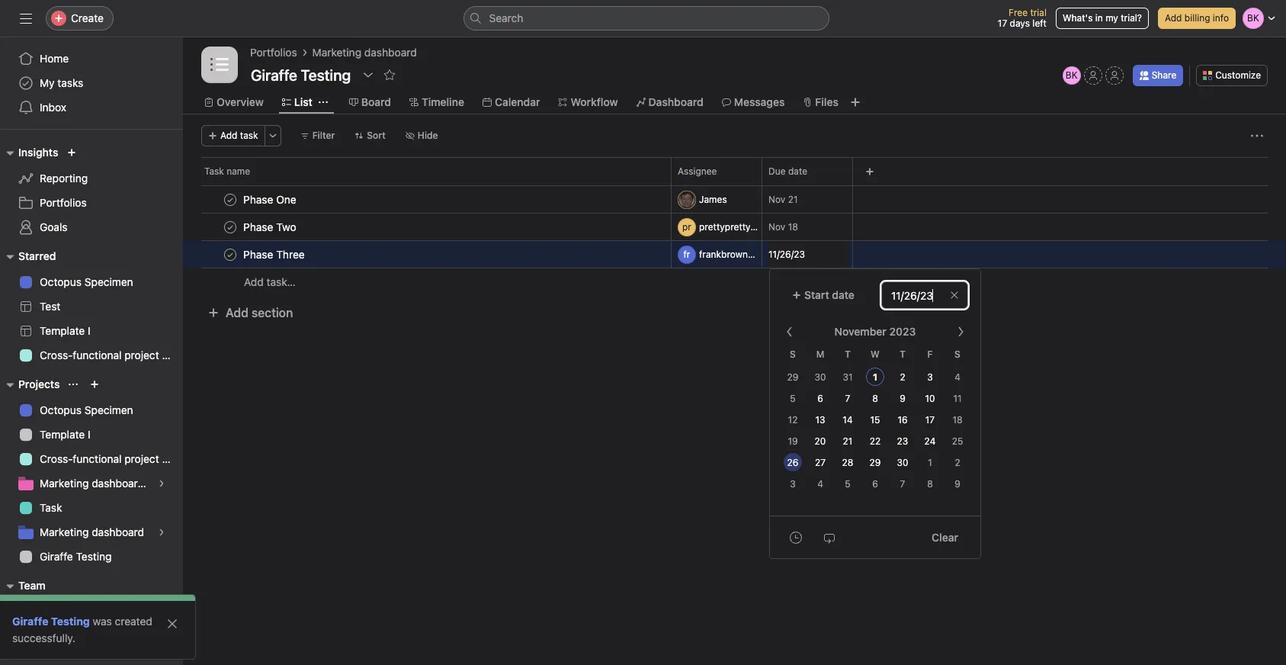 Task type: vqa. For each thing, say whether or not it's contained in the screenshot.
FOR
no



Task type: describe. For each thing, give the bounding box(es) containing it.
1 vertical spatial testing
[[51, 615, 90, 628]]

see details, marketing dashboards image
[[157, 479, 166, 488]]

1 horizontal spatial 18
[[953, 414, 963, 426]]

completed image inside phase three cell
[[221, 245, 240, 264]]

add field image
[[866, 167, 875, 176]]

row containing task name
[[183, 157, 1287, 185]]

1 horizontal spatial 6
[[873, 478, 879, 490]]

insights element
[[0, 139, 183, 243]]

teams element
[[0, 572, 183, 627]]

11
[[954, 393, 962, 404]]

calendar link
[[483, 94, 540, 111]]

15
[[871, 414, 881, 426]]

0 horizontal spatial portfolios link
[[9, 191, 174, 215]]

dashboard
[[649, 95, 704, 108]]

team
[[18, 579, 45, 592]]

timeline link
[[410, 94, 465, 111]]

add for add task…
[[244, 275, 264, 288]]

hide button
[[399, 125, 445, 146]]

phase one cell
[[183, 185, 672, 214]]

workspace
[[57, 605, 111, 618]]

2 t from the left
[[900, 349, 906, 360]]

home
[[40, 52, 69, 65]]

team button
[[0, 577, 45, 595]]

12
[[788, 414, 798, 426]]

set to repeat image
[[824, 531, 836, 544]]

november
[[835, 325, 887, 338]]

add to starred image
[[384, 69, 396, 81]]

octopus for starred
[[40, 275, 82, 288]]

Due date text field
[[882, 281, 969, 309]]

filter
[[312, 130, 335, 141]]

pr button
[[678, 218, 759, 236]]

board
[[361, 95, 391, 108]]

create
[[71, 11, 104, 24]]

projects button
[[0, 375, 60, 394]]

inbox link
[[9, 95, 174, 120]]

left
[[1033, 18, 1047, 29]]

octopus specimen link for template i
[[9, 398, 174, 423]]

inbox
[[40, 101, 66, 114]]

add billing info
[[1166, 12, 1230, 24]]

free trial 17 days left
[[998, 7, 1047, 29]]

goals
[[40, 220, 68, 233]]

row containing pr
[[183, 213, 1287, 241]]

next month image
[[955, 326, 967, 338]]

template i for 2nd "template i" link
[[40, 428, 91, 441]]

completed image for nov 21
[[221, 190, 240, 209]]

files link
[[804, 94, 839, 111]]

completed checkbox for fr
[[221, 245, 240, 264]]

clear due date image
[[950, 291, 960, 300]]

pr
[[683, 221, 692, 232]]

13
[[816, 414, 826, 426]]

what's
[[1063, 12, 1093, 24]]

1 t from the left
[[845, 349, 851, 360]]

share
[[1152, 69, 1177, 81]]

1 horizontal spatial 3
[[928, 371, 934, 383]]

list
[[294, 95, 313, 108]]

billing
[[1185, 12, 1211, 24]]

add for add billing info
[[1166, 12, 1183, 24]]

messages
[[734, 95, 785, 108]]

1 vertical spatial 4
[[818, 478, 824, 490]]

completed checkbox for ja
[[221, 190, 240, 209]]

marketing for marketing dashboards link
[[40, 477, 89, 490]]

0 horizontal spatial 5
[[790, 393, 796, 404]]

invite
[[43, 638, 70, 651]]

trial?
[[1122, 12, 1143, 24]]

november 2023
[[835, 325, 916, 338]]

2 s from the left
[[955, 349, 961, 360]]

my workspace link
[[9, 600, 174, 624]]

1 vertical spatial giraffe testing
[[12, 615, 90, 628]]

2 template i link from the top
[[9, 423, 174, 447]]

add task… row
[[183, 268, 1287, 296]]

start
[[805, 288, 830, 301]]

my for my workspace
[[40, 605, 55, 618]]

1 horizontal spatial 8
[[928, 478, 934, 490]]

2023
[[890, 325, 916, 338]]

nov for nov 21
[[769, 194, 786, 205]]

successfully.
[[12, 632, 75, 645]]

fr row
[[183, 240, 1287, 269]]

27
[[815, 457, 826, 468]]

start date
[[805, 288, 855, 301]]

calendar
[[495, 95, 540, 108]]

my tasks
[[40, 76, 83, 89]]

clear button
[[922, 524, 969, 551]]

projects
[[18, 378, 60, 391]]

1 vertical spatial 7
[[901, 478, 906, 490]]

what's in my trial?
[[1063, 12, 1143, 24]]

projects element
[[0, 371, 183, 572]]

giraffe testing inside projects element
[[40, 550, 112, 563]]

reporting link
[[9, 166, 174, 191]]

cross-functional project plan for 1st cross-functional project plan link from the top of the page
[[40, 349, 183, 362]]

26
[[788, 457, 799, 468]]

goals link
[[9, 215, 174, 240]]

0 horizontal spatial 8
[[873, 393, 879, 404]]

Phase Two text field
[[240, 219, 301, 235]]

1 vertical spatial marketing dashboard link
[[9, 520, 174, 545]]

task…
[[267, 275, 296, 288]]

filter button
[[293, 125, 342, 146]]

files
[[816, 95, 839, 108]]

add task
[[220, 130, 258, 141]]

search
[[489, 11, 524, 24]]

task link
[[9, 496, 174, 520]]

18 inside row
[[788, 221, 799, 233]]

previous month image
[[784, 326, 796, 338]]

my tasks link
[[9, 71, 174, 95]]

cross- for 1st cross-functional project plan link from the bottom
[[40, 452, 73, 465]]

octopus for projects
[[40, 404, 82, 416]]

1 horizontal spatial marketing dashboard
[[312, 46, 417, 59]]

created
[[115, 615, 152, 628]]

plan for 1st cross-functional project plan link from the bottom
[[162, 452, 183, 465]]

31
[[843, 371, 853, 383]]

marketing dashboards
[[40, 477, 150, 490]]

add billing info button
[[1159, 8, 1237, 29]]

portfolios inside insights element
[[40, 196, 87, 209]]

1 vertical spatial 5
[[845, 478, 851, 490]]

2 cross-functional project plan link from the top
[[9, 447, 183, 471]]

project for 1st cross-functional project plan link from the bottom
[[125, 452, 159, 465]]

task for task name
[[204, 166, 224, 177]]

1 horizontal spatial dashboard
[[365, 46, 417, 59]]

Phase Three text field
[[240, 247, 309, 262]]

add task…
[[244, 275, 296, 288]]

free
[[1009, 7, 1028, 18]]

task for task
[[40, 501, 62, 514]]

1 horizontal spatial more actions image
[[1252, 130, 1264, 142]]

my for my tasks
[[40, 76, 55, 89]]

start date button
[[783, 281, 870, 309]]

dashboards
[[92, 477, 150, 490]]

see details, marketing dashboard image
[[157, 528, 166, 537]]

octopus specimen for template i
[[40, 404, 133, 416]]

0 vertical spatial show options image
[[362, 69, 375, 81]]

0 vertical spatial portfolios
[[250, 46, 297, 59]]

november 2023 button
[[825, 318, 942, 346]]

customize
[[1216, 69, 1262, 81]]

1 horizontal spatial 30
[[897, 457, 909, 468]]

1 vertical spatial giraffe testing link
[[12, 615, 90, 628]]

close image
[[166, 618, 178, 630]]

1 s from the left
[[790, 349, 796, 360]]

1 template i link from the top
[[9, 319, 174, 343]]

22
[[870, 436, 881, 447]]

14
[[843, 414, 853, 426]]

1 horizontal spatial 2
[[955, 457, 961, 468]]

i for 2nd "template i" link
[[88, 428, 91, 441]]

due
[[769, 166, 786, 177]]

my workspace
[[40, 605, 111, 618]]

was created successfully.
[[12, 615, 152, 645]]

completed image for nov 18
[[221, 218, 240, 236]]



Task type: locate. For each thing, give the bounding box(es) containing it.
show options image left 'add field' icon
[[831, 167, 841, 176]]

trial
[[1031, 7, 1047, 18]]

nov 18
[[769, 221, 799, 233]]

octopus up the test
[[40, 275, 82, 288]]

1 my from the top
[[40, 76, 55, 89]]

hide sidebar image
[[20, 12, 32, 24]]

template for 2nd "template i" link
[[40, 428, 85, 441]]

10
[[926, 393, 936, 404]]

ja
[[682, 193, 692, 205]]

0 vertical spatial 17
[[998, 18, 1008, 29]]

0 vertical spatial 2
[[900, 371, 906, 383]]

project for 1st cross-functional project plan link from the top of the page
[[125, 349, 159, 362]]

cross- up marketing dashboards link
[[40, 452, 73, 465]]

test link
[[9, 294, 174, 319]]

fr
[[684, 248, 691, 260]]

2 vertical spatial marketing
[[40, 526, 89, 539]]

1 vertical spatial marketing dashboard
[[40, 526, 144, 539]]

template i inside starred element
[[40, 324, 91, 337]]

my
[[40, 76, 55, 89], [40, 605, 55, 618]]

octopus specimen for test
[[40, 275, 133, 288]]

was
[[93, 615, 112, 628]]

octopus inside starred element
[[40, 275, 82, 288]]

s
[[790, 349, 796, 360], [955, 349, 961, 360]]

0 vertical spatial 29
[[788, 371, 799, 383]]

add left billing in the top right of the page
[[1166, 12, 1183, 24]]

due date
[[769, 166, 808, 177]]

portfolios down reporting
[[40, 196, 87, 209]]

2 octopus specimen from the top
[[40, 404, 133, 416]]

starred element
[[0, 243, 183, 371]]

1 vertical spatial 6
[[873, 478, 879, 490]]

1 horizontal spatial marketing dashboard link
[[312, 44, 417, 61]]

0 vertical spatial specimen
[[85, 275, 133, 288]]

dashboard inside projects element
[[92, 526, 144, 539]]

2 octopus specimen link from the top
[[9, 398, 174, 423]]

my up successfully.
[[40, 605, 55, 618]]

i inside starred element
[[88, 324, 91, 337]]

giraffe up the team
[[40, 550, 73, 563]]

0 horizontal spatial portfolios
[[40, 196, 87, 209]]

nov for nov 18
[[769, 221, 786, 233]]

21 up 28
[[843, 436, 853, 447]]

0 vertical spatial marketing
[[312, 46, 362, 59]]

template i link up marketing dashboards
[[9, 423, 174, 447]]

plan
[[162, 349, 183, 362], [162, 452, 183, 465]]

None text field
[[247, 61, 355, 88], [769, 241, 849, 268], [247, 61, 355, 88], [769, 241, 849, 268]]

6 up 13
[[818, 393, 824, 404]]

dashboard down task link
[[92, 526, 144, 539]]

2 down 25 at the bottom of the page
[[955, 457, 961, 468]]

my
[[1106, 12, 1119, 24]]

functional up marketing dashboards
[[73, 452, 122, 465]]

2 project from the top
[[125, 452, 159, 465]]

add section
[[226, 306, 293, 320]]

24
[[925, 436, 936, 447]]

2
[[900, 371, 906, 383], [955, 457, 961, 468]]

template i
[[40, 324, 91, 337], [40, 428, 91, 441]]

giraffe up successfully.
[[12, 615, 48, 628]]

octopus specimen up test link
[[40, 275, 133, 288]]

21
[[788, 194, 798, 205], [843, 436, 853, 447]]

timeline
[[422, 95, 465, 108]]

testing inside giraffe testing link
[[76, 550, 112, 563]]

0 vertical spatial 9
[[900, 393, 906, 404]]

completed image down completed option
[[221, 245, 240, 264]]

sort
[[367, 130, 386, 141]]

1 vertical spatial template i
[[40, 428, 91, 441]]

30
[[815, 371, 827, 383], [897, 457, 909, 468]]

giraffe testing link up successfully.
[[12, 615, 90, 628]]

1 horizontal spatial show options image
[[831, 167, 841, 176]]

0 vertical spatial marketing dashboard link
[[312, 44, 417, 61]]

date inside button
[[833, 288, 855, 301]]

i for 2nd "template i" link from the bottom
[[88, 324, 91, 337]]

date
[[789, 166, 808, 177], [833, 288, 855, 301]]

0 vertical spatial 6
[[818, 393, 824, 404]]

cross-functional project plan link up marketing dashboards
[[9, 447, 183, 471]]

workflow
[[571, 95, 618, 108]]

2 vertical spatial completed image
[[221, 245, 240, 264]]

cross-functional project plan inside starred element
[[40, 349, 183, 362]]

task
[[204, 166, 224, 177], [40, 501, 62, 514]]

marketing dashboard up add to starred icon
[[312, 46, 417, 59]]

cross- for 1st cross-functional project plan link from the top of the page
[[40, 349, 73, 362]]

create button
[[46, 6, 114, 31]]

29 up 12
[[788, 371, 799, 383]]

octopus inside projects element
[[40, 404, 82, 416]]

search list box
[[463, 6, 830, 31]]

sort button
[[348, 125, 393, 146]]

30 down m
[[815, 371, 827, 383]]

portfolios link down reporting
[[9, 191, 174, 215]]

m
[[817, 349, 825, 360]]

completed checkbox down completed option
[[221, 245, 240, 264]]

4
[[955, 371, 961, 383], [818, 478, 824, 490]]

0 vertical spatial 4
[[955, 371, 961, 383]]

cross- inside projects element
[[40, 452, 73, 465]]

0 vertical spatial template
[[40, 324, 85, 337]]

functional inside starred element
[[73, 349, 122, 362]]

8 down 24
[[928, 478, 934, 490]]

1 vertical spatial portfolios link
[[9, 191, 174, 215]]

project
[[125, 349, 159, 362], [125, 452, 159, 465]]

0 vertical spatial completed checkbox
[[221, 190, 240, 209]]

6 down 22
[[873, 478, 879, 490]]

giraffe testing
[[40, 550, 112, 563], [12, 615, 90, 628]]

reporting
[[40, 172, 88, 185]]

header untitled section tree grid
[[183, 185, 1287, 296]]

0 horizontal spatial 21
[[788, 194, 798, 205]]

16
[[898, 414, 908, 426]]

cross-functional project plan link up new project or portfolio image
[[9, 343, 183, 368]]

1 cross- from the top
[[40, 349, 73, 362]]

1
[[873, 371, 878, 383], [929, 457, 933, 468]]

section
[[252, 306, 293, 320]]

tab actions image
[[319, 98, 328, 107]]

1 down w
[[873, 371, 878, 383]]

23
[[898, 436, 909, 447]]

home link
[[9, 47, 174, 71]]

1 horizontal spatial 9
[[955, 478, 961, 490]]

my inside global element
[[40, 76, 55, 89]]

template down the test
[[40, 324, 85, 337]]

date for start date
[[833, 288, 855, 301]]

2 cross-functional project plan from the top
[[40, 452, 183, 465]]

add section button
[[201, 299, 299, 326]]

my left "tasks"
[[40, 76, 55, 89]]

completed checkbox inside phase three cell
[[221, 245, 240, 264]]

1 nov from the top
[[769, 194, 786, 205]]

t up 31
[[845, 349, 851, 360]]

cross-functional project plan up new project or portfolio image
[[40, 349, 183, 362]]

1 specimen from the top
[[85, 275, 133, 288]]

1 horizontal spatial 5
[[845, 478, 851, 490]]

1 vertical spatial 17
[[926, 414, 935, 426]]

3
[[928, 371, 934, 383], [790, 478, 796, 490]]

1 horizontal spatial portfolios
[[250, 46, 297, 59]]

marketing up task link
[[40, 477, 89, 490]]

3 up 10
[[928, 371, 934, 383]]

4 up 11
[[955, 371, 961, 383]]

2 octopus from the top
[[40, 404, 82, 416]]

1 vertical spatial octopus specimen
[[40, 404, 133, 416]]

add task button
[[201, 125, 265, 146]]

portfolios link up list 'link'
[[250, 44, 297, 61]]

f
[[928, 349, 933, 360]]

t down 2023
[[900, 349, 906, 360]]

functional inside projects element
[[73, 452, 122, 465]]

share button
[[1133, 65, 1184, 86]]

new image
[[67, 148, 77, 157]]

21 down due date
[[788, 194, 798, 205]]

more actions image
[[1252, 130, 1264, 142], [268, 131, 277, 140]]

1 vertical spatial 9
[[955, 478, 961, 490]]

nov up nov 18 at the right top
[[769, 194, 786, 205]]

add task… button
[[244, 274, 296, 291]]

1 vertical spatial cross-functional project plan
[[40, 452, 183, 465]]

1 template from the top
[[40, 324, 85, 337]]

giraffe testing link up teams element
[[9, 545, 174, 569]]

project inside starred element
[[125, 349, 159, 362]]

5 down 28
[[845, 478, 851, 490]]

2 cross- from the top
[[40, 452, 73, 465]]

giraffe inside projects element
[[40, 550, 73, 563]]

1 vertical spatial 8
[[928, 478, 934, 490]]

0 horizontal spatial 1
[[873, 371, 878, 383]]

0 vertical spatial octopus specimen
[[40, 275, 133, 288]]

1 vertical spatial octopus
[[40, 404, 82, 416]]

29 down 22
[[870, 457, 881, 468]]

0 horizontal spatial 7
[[846, 393, 851, 404]]

0 vertical spatial giraffe
[[40, 550, 73, 563]]

plan inside starred element
[[162, 349, 183, 362]]

completed image left phase two text field
[[221, 218, 240, 236]]

info
[[1214, 12, 1230, 24]]

0 horizontal spatial 4
[[818, 478, 824, 490]]

21 inside row
[[788, 194, 798, 205]]

0 vertical spatial 7
[[846, 393, 851, 404]]

19
[[788, 436, 798, 447]]

completed image inside phase two cell
[[221, 218, 240, 236]]

add for add task
[[220, 130, 238, 141]]

4 down '27'
[[818, 478, 824, 490]]

2 nov from the top
[[769, 221, 786, 233]]

add inside row
[[244, 275, 264, 288]]

0 horizontal spatial 6
[[818, 393, 824, 404]]

test
[[40, 300, 60, 313]]

1 vertical spatial 29
[[870, 457, 881, 468]]

specimen inside projects element
[[85, 404, 133, 416]]

testing up invite
[[51, 615, 90, 628]]

specimen inside starred element
[[85, 275, 133, 288]]

0 vertical spatial 30
[[815, 371, 827, 383]]

0 vertical spatial 18
[[788, 221, 799, 233]]

9 down 25 at the bottom of the page
[[955, 478, 961, 490]]

8 up 15
[[873, 393, 879, 404]]

show options image
[[362, 69, 375, 81], [831, 167, 841, 176]]

giraffe testing up teams element
[[40, 550, 112, 563]]

specimen for template i
[[85, 404, 133, 416]]

1 vertical spatial template i link
[[9, 423, 174, 447]]

octopus specimen link for test
[[9, 270, 174, 294]]

template i link down the test
[[9, 319, 174, 343]]

i up marketing dashboards
[[88, 428, 91, 441]]

t
[[845, 349, 851, 360], [900, 349, 906, 360]]

octopus specimen link up the test
[[9, 270, 174, 294]]

date for due date
[[789, 166, 808, 177]]

0 horizontal spatial more actions image
[[268, 131, 277, 140]]

show options image left add to starred icon
[[362, 69, 375, 81]]

0 vertical spatial task
[[204, 166, 224, 177]]

functional up new project or portfolio image
[[73, 349, 122, 362]]

marketing dashboards link
[[9, 471, 174, 496]]

giraffe testing link
[[9, 545, 174, 569], [12, 615, 90, 628]]

0 vertical spatial date
[[789, 166, 808, 177]]

1 octopus specimen link from the top
[[9, 270, 174, 294]]

add tab image
[[850, 96, 862, 108]]

7 down 23
[[901, 478, 906, 490]]

2 template from the top
[[40, 428, 85, 441]]

0 horizontal spatial 17
[[926, 414, 935, 426]]

2 completed checkbox from the top
[[221, 245, 240, 264]]

1 vertical spatial task
[[40, 501, 62, 514]]

project down test link
[[125, 349, 159, 362]]

search button
[[463, 6, 830, 31]]

cross-functional project plan up dashboards
[[40, 452, 183, 465]]

1 horizontal spatial 29
[[870, 457, 881, 468]]

1 template i from the top
[[40, 324, 91, 337]]

0 horizontal spatial marketing dashboard link
[[9, 520, 174, 545]]

completed checkbox inside phase one cell
[[221, 190, 240, 209]]

task left name
[[204, 166, 224, 177]]

phase two cell
[[183, 213, 672, 241]]

1 vertical spatial completed checkbox
[[221, 245, 240, 264]]

row containing ja
[[183, 185, 1287, 214]]

0 vertical spatial testing
[[76, 550, 112, 563]]

overview
[[217, 95, 264, 108]]

marketing for marketing dashboard link to the bottom
[[40, 526, 89, 539]]

task down marketing dashboards link
[[40, 501, 62, 514]]

0 horizontal spatial t
[[845, 349, 851, 360]]

bk button
[[1063, 66, 1081, 85]]

1 octopus from the top
[[40, 275, 82, 288]]

octopus specimen inside starred element
[[40, 275, 133, 288]]

specimen up test link
[[85, 275, 133, 288]]

1 cross-functional project plan link from the top
[[9, 343, 183, 368]]

0 vertical spatial octopus
[[40, 275, 82, 288]]

25
[[952, 436, 964, 447]]

template i inside projects element
[[40, 428, 91, 441]]

3 down "26"
[[790, 478, 796, 490]]

dashboard up add to starred icon
[[365, 46, 417, 59]]

1 horizontal spatial 21
[[843, 436, 853, 447]]

28
[[843, 457, 854, 468]]

2 completed image from the top
[[221, 218, 240, 236]]

1 vertical spatial marketing
[[40, 477, 89, 490]]

name
[[227, 166, 250, 177]]

0 vertical spatial marketing dashboard
[[312, 46, 417, 59]]

1 octopus specimen from the top
[[40, 275, 133, 288]]

more actions image right task
[[268, 131, 277, 140]]

giraffe testing up successfully.
[[12, 615, 90, 628]]

2 up 16
[[900, 371, 906, 383]]

0 horizontal spatial 3
[[790, 478, 796, 490]]

plan inside projects element
[[162, 452, 183, 465]]

template i link
[[9, 319, 174, 343], [9, 423, 174, 447]]

1 i from the top
[[88, 324, 91, 337]]

0 vertical spatial 1
[[873, 371, 878, 383]]

30 down 23
[[897, 457, 909, 468]]

s down previous month "image"
[[790, 349, 796, 360]]

completed checkbox up completed option
[[221, 190, 240, 209]]

9
[[900, 393, 906, 404], [955, 478, 961, 490]]

1 vertical spatial 30
[[897, 457, 909, 468]]

1 vertical spatial date
[[833, 288, 855, 301]]

more actions image down the customize
[[1252, 130, 1264, 142]]

messages link
[[722, 94, 785, 111]]

marketing dashboard link down marketing dashboards link
[[9, 520, 174, 545]]

1 vertical spatial 1
[[929, 457, 933, 468]]

0 horizontal spatial 30
[[815, 371, 827, 383]]

nov down 'nov 21'
[[769, 221, 786, 233]]

Completed checkbox
[[221, 190, 240, 209], [221, 245, 240, 264]]

0 horizontal spatial 2
[[900, 371, 906, 383]]

dashboard
[[365, 46, 417, 59], [92, 526, 144, 539]]

testing up teams element
[[76, 550, 112, 563]]

phase three cell
[[183, 240, 672, 269]]

octopus specimen link down new project or portfolio image
[[9, 398, 174, 423]]

w
[[871, 349, 880, 360]]

add left task
[[220, 130, 238, 141]]

template inside projects element
[[40, 428, 85, 441]]

fr button
[[678, 245, 759, 264]]

template inside starred element
[[40, 324, 85, 337]]

Phase One text field
[[240, 192, 301, 207]]

clear
[[932, 531, 959, 544]]

1 cross-functional project plan from the top
[[40, 349, 183, 362]]

new project or portfolio image
[[90, 380, 99, 389]]

template down show options, current sort, top image
[[40, 428, 85, 441]]

add for add section
[[226, 306, 249, 320]]

1 vertical spatial specimen
[[85, 404, 133, 416]]

specimen down new project or portfolio image
[[85, 404, 133, 416]]

1 vertical spatial functional
[[73, 452, 122, 465]]

0 vertical spatial octopus specimen link
[[9, 270, 174, 294]]

marketing dashboard
[[312, 46, 417, 59], [40, 526, 144, 539]]

0 horizontal spatial date
[[789, 166, 808, 177]]

1 vertical spatial portfolios
[[40, 196, 87, 209]]

0 vertical spatial giraffe testing link
[[9, 545, 174, 569]]

add time image
[[790, 531, 802, 544]]

1 functional from the top
[[73, 349, 122, 362]]

2 specimen from the top
[[85, 404, 133, 416]]

template i for 2nd "template i" link from the bottom
[[40, 324, 91, 337]]

list image
[[211, 56, 229, 74]]

1 down 24
[[929, 457, 933, 468]]

18 down 'nov 21'
[[788, 221, 799, 233]]

0 vertical spatial 3
[[928, 371, 934, 383]]

Completed checkbox
[[221, 218, 240, 236]]

add left section
[[226, 306, 249, 320]]

marketing up tab actions icon
[[312, 46, 362, 59]]

1 vertical spatial 2
[[955, 457, 961, 468]]

task inside projects element
[[40, 501, 62, 514]]

5 up 12
[[790, 393, 796, 404]]

row
[[183, 157, 1287, 185], [201, 185, 1269, 186], [183, 185, 1287, 214], [183, 213, 1287, 241]]

completed image inside phase one cell
[[221, 190, 240, 209]]

1 vertical spatial 3
[[790, 478, 796, 490]]

octopus specimen link inside starred element
[[9, 270, 174, 294]]

0 vertical spatial nov
[[769, 194, 786, 205]]

0 vertical spatial functional
[[73, 349, 122, 362]]

date right the start
[[833, 288, 855, 301]]

template i down show options, current sort, top image
[[40, 428, 91, 441]]

portfolios up list 'link'
[[250, 46, 297, 59]]

marketing dashboard link
[[312, 44, 417, 61], [9, 520, 174, 545]]

5
[[790, 393, 796, 404], [845, 478, 851, 490]]

assignee
[[678, 166, 717, 177]]

2 functional from the top
[[73, 452, 122, 465]]

in
[[1096, 12, 1104, 24]]

date right due
[[789, 166, 808, 177]]

1 vertical spatial i
[[88, 428, 91, 441]]

functional for 1st cross-functional project plan link from the bottom
[[73, 452, 122, 465]]

0 vertical spatial plan
[[162, 349, 183, 362]]

cross-functional project plan for 1st cross-functional project plan link from the bottom
[[40, 452, 183, 465]]

18 up 25 at the bottom of the page
[[953, 414, 963, 426]]

cross-functional project plan inside projects element
[[40, 452, 183, 465]]

1 plan from the top
[[162, 349, 183, 362]]

1 vertical spatial giraffe
[[12, 615, 48, 628]]

s down next month icon
[[955, 349, 961, 360]]

template i down the test
[[40, 324, 91, 337]]

marketing down task link
[[40, 526, 89, 539]]

1 vertical spatial cross-
[[40, 452, 73, 465]]

octopus specimen down new project or portfolio image
[[40, 404, 133, 416]]

1 project from the top
[[125, 349, 159, 362]]

task name
[[204, 166, 250, 177]]

1 completed checkbox from the top
[[221, 190, 240, 209]]

specimen
[[85, 275, 133, 288], [85, 404, 133, 416]]

9 up 16
[[900, 393, 906, 404]]

octopus specimen inside projects element
[[40, 404, 133, 416]]

0 vertical spatial cross-functional project plan
[[40, 349, 183, 362]]

1 vertical spatial dashboard
[[92, 526, 144, 539]]

17 inside free trial 17 days left
[[998, 18, 1008, 29]]

0 horizontal spatial task
[[40, 501, 62, 514]]

i inside projects element
[[88, 428, 91, 441]]

0 vertical spatial portfolios link
[[250, 44, 297, 61]]

add left task…
[[244, 275, 264, 288]]

plan for 1st cross-functional project plan link from the top of the page
[[162, 349, 183, 362]]

1 horizontal spatial t
[[900, 349, 906, 360]]

list link
[[282, 94, 313, 111]]

1 vertical spatial completed image
[[221, 218, 240, 236]]

1 completed image from the top
[[221, 190, 240, 209]]

20
[[815, 436, 826, 447]]

starred
[[18, 249, 56, 262]]

0 vertical spatial cross-
[[40, 349, 73, 362]]

functional for 1st cross-functional project plan link from the top of the page
[[73, 349, 122, 362]]

1 vertical spatial show options image
[[831, 167, 841, 176]]

completed image up completed option
[[221, 190, 240, 209]]

completed image
[[221, 190, 240, 209], [221, 218, 240, 236], [221, 245, 240, 264]]

template for 2nd "template i" link from the bottom
[[40, 324, 85, 337]]

marketing dashboard down task link
[[40, 526, 144, 539]]

cross- inside starred element
[[40, 349, 73, 362]]

1 vertical spatial plan
[[162, 452, 183, 465]]

2 my from the top
[[40, 605, 55, 618]]

1 vertical spatial 18
[[953, 414, 963, 426]]

2 i from the top
[[88, 428, 91, 441]]

project up see details, marketing dashboards icon
[[125, 452, 159, 465]]

7 down 31
[[846, 393, 851, 404]]

17 left days on the top of page
[[998, 18, 1008, 29]]

task
[[240, 130, 258, 141]]

specimen for test
[[85, 275, 133, 288]]

17 down 10
[[926, 414, 935, 426]]

marketing dashboard link up add to starred icon
[[312, 44, 417, 61]]

2 plan from the top
[[162, 452, 183, 465]]

1 vertical spatial project
[[125, 452, 159, 465]]

0 vertical spatial 5
[[790, 393, 796, 404]]

my inside teams element
[[40, 605, 55, 618]]

global element
[[0, 37, 183, 129]]

i down test link
[[88, 324, 91, 337]]

marketing dashboard inside projects element
[[40, 526, 144, 539]]

cross- up projects
[[40, 349, 73, 362]]

octopus down show options, current sort, top image
[[40, 404, 82, 416]]

show options, current sort, top image
[[69, 380, 78, 389]]

portfolios
[[250, 46, 297, 59], [40, 196, 87, 209]]

1 horizontal spatial 17
[[998, 18, 1008, 29]]

2 template i from the top
[[40, 428, 91, 441]]

3 completed image from the top
[[221, 245, 240, 264]]

29
[[788, 371, 799, 383], [870, 457, 881, 468]]

0 horizontal spatial 9
[[900, 393, 906, 404]]

0 horizontal spatial marketing dashboard
[[40, 526, 144, 539]]



